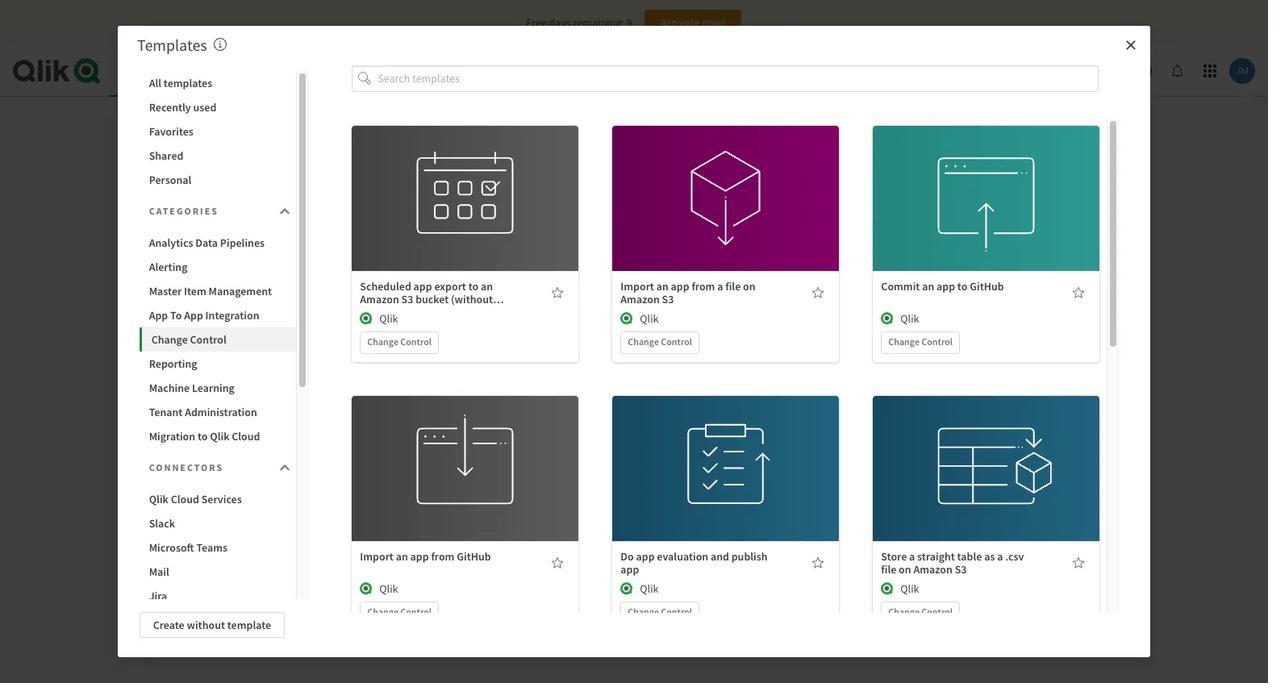 Task type: vqa. For each thing, say whether or not it's contained in the screenshot.
THE METRICS
yes



Task type: describe. For each thing, give the bounding box(es) containing it.
amazon inside import an app from a file on amazon s3
[[621, 292, 660, 306]]

remaining:
[[573, 15, 624, 30]]

qlik down the administration
[[210, 429, 230, 444]]

details button for import an app from a file on amazon s3
[[676, 203, 776, 229]]

mail
[[149, 565, 169, 579]]

use template for import an app from github
[[433, 443, 497, 458]]

qlik up the slack
[[149, 492, 169, 507]]

use for commit an app to github
[[955, 173, 973, 188]]

categories button
[[139, 195, 296, 228]]

file inside import an app from a file on amazon s3
[[726, 279, 741, 293]]

add to favorites image for do app evaluation and publish app
[[812, 556, 825, 569]]

now!
[[702, 15, 726, 30]]

evaluation
[[657, 549, 709, 564]]

control for commit an app to github
[[922, 335, 953, 347]]

details for do app evaluation and publish app
[[709, 479, 743, 493]]

do
[[621, 549, 634, 564]]

connections button
[[308, 45, 395, 97]]

management
[[209, 284, 272, 299]]

item
[[184, 284, 206, 299]]

app inside the scheduled app export to an amazon s3 bucket (without data)
[[414, 279, 432, 293]]

use template button for import an app from github
[[415, 438, 516, 464]]

alerting
[[149, 260, 188, 274]]

days
[[549, 15, 571, 30]]

reporting button
[[139, 352, 296, 376]]

automations button
[[109, 45, 197, 97]]

app to app integration
[[149, 308, 259, 323]]

used
[[193, 100, 217, 115]]

personal
[[149, 173, 191, 187]]

activate now!
[[661, 15, 726, 30]]

templates
[[137, 35, 207, 55]]

control for scheduled app export to an amazon s3 bucket (without data)
[[400, 335, 432, 347]]

import an app from a file on amazon s3
[[621, 279, 756, 306]]

tenant administration button
[[139, 400, 296, 424]]

store
[[881, 549, 907, 564]]

table
[[957, 549, 982, 564]]

shared button
[[139, 144, 296, 168]]

slack button
[[139, 512, 296, 536]]

free
[[527, 15, 547, 30]]

scheduled
[[360, 279, 411, 293]]

qlik cloud services button
[[139, 487, 296, 512]]

analytics data pipelines
[[149, 236, 265, 250]]

tenant
[[149, 405, 183, 420]]

import for import an app from a file on amazon s3
[[621, 279, 654, 293]]

an for import an app from github
[[396, 549, 408, 564]]

add to favorites image for import an app from a file on amazon s3
[[812, 286, 825, 299]]

amazon inside the scheduled app export to an amazon s3 bucket (without data)
[[360, 292, 399, 306]]

control inside button
[[190, 332, 227, 347]]

details for import an app from github
[[449, 479, 482, 493]]

reporting
[[149, 357, 197, 371]]

use template button for do app evaluation and publish app
[[676, 438, 776, 464]]

tab list containing automations
[[109, 45, 395, 97]]

pipelines
[[220, 236, 265, 250]]

add to favorites image for scheduled app export to an amazon s3 bucket (without data)
[[551, 286, 564, 299]]

without
[[187, 618, 225, 633]]

change inside button
[[151, 332, 188, 347]]

qlik for commit an app to github
[[901, 311, 919, 326]]

recently
[[149, 100, 191, 115]]

template for store a straight table as a .csv file on amazon s3
[[975, 443, 1019, 458]]

1 app from the left
[[149, 308, 168, 323]]

connectors
[[149, 462, 224, 474]]

categories
[[149, 205, 219, 217]]

change for import an app from a file on amazon s3
[[628, 335, 659, 347]]

on inside "store a straight table as a .csv file on amazon s3"
[[899, 562, 911, 577]]

metrics button
[[247, 45, 308, 97]]

favorites
[[149, 124, 194, 139]]

jira button
[[139, 584, 296, 608]]

template for scheduled app export to an amazon s3 bucket (without data)
[[454, 173, 497, 188]]

.csv
[[1006, 549, 1024, 564]]

template for import an app from a file on amazon s3
[[714, 173, 758, 188]]

to for github
[[958, 279, 968, 293]]

do app evaluation and publish app
[[621, 549, 768, 577]]

qlik image for do app evaluation and publish app
[[621, 582, 634, 595]]

straight
[[917, 549, 955, 564]]

to
[[170, 308, 182, 323]]

all
[[149, 76, 161, 90]]

microsoft teams button
[[139, 536, 296, 560]]

activate now! link
[[645, 10, 742, 36]]

templates are pre-built automations that help you automate common business workflows. get started by selecting one of the pre-built templates or choose the blank canvas to build an automation from scratch. tooltip
[[214, 35, 226, 55]]

amazon inside "store a straight table as a .csv file on amazon s3"
[[914, 562, 953, 577]]

use for do app evaluation and publish app
[[694, 443, 712, 458]]

you do not have any automations yet
[[532, 409, 736, 426]]

data
[[195, 236, 218, 250]]

add to favorites image for import an app from github
[[551, 556, 564, 569]]

details button for do app evaluation and publish app
[[676, 473, 776, 499]]

use template button for scheduled app export to an amazon s3 bucket (without data)
[[415, 168, 516, 193]]

s3 inside "store a straight table as a .csv file on amazon s3"
[[955, 562, 967, 577]]

qlik image for store a straight table as a .csv file on amazon s3
[[881, 582, 894, 595]]

do
[[555, 409, 569, 426]]

automations
[[122, 63, 184, 78]]

shared
[[149, 148, 183, 163]]

machine learning
[[149, 381, 235, 395]]

as
[[984, 549, 995, 564]]

change control button
[[139, 328, 296, 352]]

use for scheduled app export to an amazon s3 bucket (without data)
[[433, 173, 451, 188]]

templates are pre-built automations that help you automate common business workflows. get started by selecting one of the pre-built templates or choose the blank canvas to build an automation from scratch. image
[[214, 38, 226, 51]]

(without
[[451, 292, 493, 306]]

microsoft teams
[[149, 541, 228, 555]]

use template for import an app from a file on amazon s3
[[694, 173, 758, 188]]

a inside import an app from a file on amazon s3
[[717, 279, 723, 293]]

services
[[201, 492, 242, 507]]

template for import an app from github
[[454, 443, 497, 458]]

recently used button
[[139, 95, 296, 119]]

commit
[[881, 279, 920, 293]]

details for commit an app to github
[[970, 209, 1003, 223]]

qlik image for import an app from github
[[360, 582, 373, 595]]

teams
[[196, 541, 228, 555]]

details for scheduled app export to an amazon s3 bucket (without data)
[[449, 209, 482, 223]]

change for commit an app to github
[[889, 335, 920, 347]]

template for do app evaluation and publish app
[[714, 443, 758, 458]]

machine learning button
[[139, 376, 296, 400]]

microsoft
[[149, 541, 194, 555]]

analytics data pipelines button
[[139, 231, 296, 255]]

personal button
[[139, 168, 296, 192]]



Task type: locate. For each thing, give the bounding box(es) containing it.
qlik down evaluation
[[640, 581, 659, 596]]

change control for scheduled app export to an amazon s3 bucket (without data)
[[367, 335, 432, 347]]

0 horizontal spatial on
[[743, 279, 756, 293]]

metrics
[[260, 63, 295, 78]]

store a straight table as a .csv file on amazon s3
[[881, 549, 1024, 577]]

qlik image down store
[[881, 582, 894, 595]]

to inside the scheduled app export to an amazon s3 bucket (without data)
[[469, 279, 479, 293]]

9
[[627, 15, 632, 30]]

1 vertical spatial qlik image
[[881, 582, 894, 595]]

slack
[[149, 516, 175, 531]]

1 horizontal spatial app
[[184, 308, 203, 323]]

jira
[[149, 589, 167, 604]]

qlik down commit
[[901, 311, 919, 326]]

0 horizontal spatial file
[[726, 279, 741, 293]]

create down "jira"
[[153, 618, 185, 633]]

qlik for import an app from github
[[379, 581, 398, 596]]

master item management
[[149, 284, 272, 299]]

qlik image
[[621, 312, 634, 325], [881, 582, 894, 595]]

data)
[[360, 305, 385, 319]]

1 vertical spatial github
[[457, 549, 491, 564]]

change control down to
[[151, 332, 227, 347]]

create automation
[[597, 444, 688, 459]]

s3
[[401, 292, 413, 306], [662, 292, 674, 306], [955, 562, 967, 577]]

to down tenant administration
[[198, 429, 208, 444]]

use for import an app from github
[[433, 443, 451, 458]]

connectors button
[[139, 452, 296, 484]]

app to app integration button
[[139, 303, 296, 328]]

0 horizontal spatial a
[[717, 279, 723, 293]]

close image
[[1125, 39, 1138, 52]]

change control down commit
[[889, 335, 953, 347]]

qlik down store
[[901, 581, 919, 596]]

to for an
[[469, 279, 479, 293]]

0 vertical spatial cloud
[[232, 429, 260, 444]]

change down import an app from a file on amazon s3
[[628, 335, 659, 347]]

an for import an app from a file on amazon s3
[[657, 279, 669, 293]]

0 vertical spatial import
[[621, 279, 654, 293]]

add to favorites image for store a straight table as a .csv file on amazon s3
[[1073, 556, 1085, 569]]

change control inside button
[[151, 332, 227, 347]]

0 vertical spatial github
[[970, 279, 1004, 293]]

commit an app to github
[[881, 279, 1004, 293]]

change control for commit an app to github
[[889, 335, 953, 347]]

any
[[623, 409, 643, 426]]

0 horizontal spatial create
[[153, 618, 185, 633]]

control down commit an app to github
[[922, 335, 953, 347]]

export
[[434, 279, 466, 293]]

a
[[717, 279, 723, 293], [909, 549, 915, 564], [997, 549, 1003, 564]]

master
[[149, 284, 182, 299]]

0 horizontal spatial to
[[198, 429, 208, 444]]

details button for commit an app to github
[[936, 203, 1037, 229]]

an inside the scheduled app export to an amazon s3 bucket (without data)
[[481, 279, 493, 293]]

import inside import an app from a file on amazon s3
[[621, 279, 654, 293]]

0 horizontal spatial s3
[[401, 292, 413, 306]]

qlik cloud services
[[149, 492, 242, 507]]

have
[[593, 409, 620, 426]]

on inside import an app from a file on amazon s3
[[743, 279, 756, 293]]

qlik image down import an app from github
[[360, 582, 373, 595]]

automations
[[645, 409, 716, 426]]

1 vertical spatial cloud
[[171, 492, 199, 507]]

qlik for scheduled app export to an amazon s3 bucket (without data)
[[379, 311, 398, 326]]

qlik for do app evaluation and publish app
[[640, 581, 659, 596]]

favorites button
[[139, 119, 296, 144]]

file inside "store a straight table as a .csv file on amazon s3"
[[881, 562, 897, 577]]

add to favorites image for commit an app to github
[[1073, 286, 1085, 299]]

change control
[[151, 332, 227, 347], [367, 335, 432, 347], [628, 335, 692, 347], [889, 335, 953, 347]]

migration
[[149, 429, 195, 444]]

change down commit
[[889, 335, 920, 347]]

qlik down scheduled
[[379, 311, 398, 326]]

cloud down the administration
[[232, 429, 260, 444]]

0 vertical spatial create
[[597, 444, 628, 459]]

control for import an app from a file on amazon s3
[[661, 335, 692, 347]]

an for commit an app to github
[[922, 279, 935, 293]]

0 horizontal spatial amazon
[[360, 292, 399, 306]]

automation
[[631, 444, 688, 459]]

all templates
[[149, 76, 212, 90]]

0 horizontal spatial cloud
[[171, 492, 199, 507]]

use template for scheduled app export to an amazon s3 bucket (without data)
[[433, 173, 497, 188]]

template inside create without template button
[[227, 618, 271, 633]]

import an app from github
[[360, 549, 491, 564]]

from inside import an app from a file on amazon s3
[[692, 279, 715, 293]]

0 vertical spatial from
[[692, 279, 715, 293]]

change control down "data)"
[[367, 335, 432, 347]]

from
[[692, 279, 715, 293], [431, 549, 455, 564]]

templates
[[164, 76, 212, 90]]

github for import an app from github
[[457, 549, 491, 564]]

0 horizontal spatial from
[[431, 549, 455, 564]]

change down "data)"
[[367, 335, 399, 347]]

1 horizontal spatial create
[[597, 444, 628, 459]]

scheduled app export to an amazon s3 bucket (without data)
[[360, 279, 493, 319]]

0 horizontal spatial qlik image
[[621, 312, 634, 325]]

import for import an app from github
[[360, 549, 394, 564]]

qlik image down commit
[[881, 312, 894, 325]]

0 vertical spatial on
[[743, 279, 756, 293]]

use template button for store a straight table as a .csv file on amazon s3
[[936, 438, 1037, 464]]

bucket
[[416, 292, 449, 306]]

add to favorites image
[[1073, 286, 1085, 299], [812, 556, 825, 569], [1073, 556, 1085, 569]]

1 horizontal spatial import
[[621, 279, 654, 293]]

activate
[[661, 15, 700, 30]]

learning
[[192, 381, 235, 395]]

free days remaining: 9
[[527, 15, 632, 30]]

details for store a straight table as a .csv file on amazon s3
[[970, 479, 1003, 493]]

0 vertical spatial file
[[726, 279, 741, 293]]

create for create automation
[[597, 444, 628, 459]]

qlik image for commit an app to github
[[881, 312, 894, 325]]

to right commit
[[958, 279, 968, 293]]

1 horizontal spatial s3
[[662, 292, 674, 306]]

connections
[[321, 63, 382, 78]]

change control down import an app from a file on amazon s3
[[628, 335, 692, 347]]

on
[[743, 279, 756, 293], [899, 562, 911, 577]]

amazon
[[360, 292, 399, 306], [621, 292, 660, 306], [914, 562, 953, 577]]

1 horizontal spatial to
[[469, 279, 479, 293]]

to inside button
[[198, 429, 208, 444]]

all templates button
[[139, 71, 296, 95]]

1 horizontal spatial a
[[909, 549, 915, 564]]

github
[[970, 279, 1004, 293], [457, 549, 491, 564]]

qlik image for import an app from a file on amazon s3
[[621, 312, 634, 325]]

Search templates text field
[[378, 65, 1099, 92]]

qlik down import an app from github
[[379, 581, 398, 596]]

qlik for store a straight table as a .csv file on amazon s3
[[901, 581, 919, 596]]

qlik for import an app from a file on amazon s3
[[640, 311, 659, 326]]

s3 inside the scheduled app export to an amazon s3 bucket (without data)
[[401, 292, 413, 306]]

create without template button
[[139, 612, 285, 638]]

qlik image for scheduled app export to an amazon s3 bucket (without data)
[[360, 312, 373, 325]]

control down the scheduled app export to an amazon s3 bucket (without data)
[[400, 335, 432, 347]]

from for a
[[692, 279, 715, 293]]

1 horizontal spatial qlik image
[[881, 582, 894, 595]]

mail button
[[139, 560, 296, 584]]

use template button
[[415, 168, 516, 193], [676, 168, 776, 193], [936, 168, 1037, 193], [415, 438, 516, 464], [676, 438, 776, 464], [936, 438, 1037, 464]]

details button for store a straight table as a .csv file on amazon s3
[[936, 473, 1037, 499]]

tab list
[[109, 45, 395, 97]]

details button
[[415, 203, 516, 229], [676, 203, 776, 229], [936, 203, 1037, 229], [415, 473, 516, 499], [676, 473, 776, 499], [936, 473, 1037, 499]]

change up 'reporting'
[[151, 332, 188, 347]]

app right to
[[184, 308, 203, 323]]

use template button for commit an app to github
[[936, 168, 1037, 193]]

2 horizontal spatial a
[[997, 549, 1003, 564]]

alerting button
[[139, 255, 296, 279]]

0 horizontal spatial import
[[360, 549, 394, 564]]

not
[[572, 409, 591, 426]]

create down have
[[597, 444, 628, 459]]

cloud down connectors
[[171, 492, 199, 507]]

administration
[[185, 405, 257, 420]]

machine
[[149, 381, 190, 395]]

0 vertical spatial qlik image
[[621, 312, 634, 325]]

create inside button
[[153, 618, 185, 633]]

create
[[597, 444, 628, 459], [153, 618, 185, 633]]

qlik image
[[360, 312, 373, 325], [881, 312, 894, 325], [360, 582, 373, 595], [621, 582, 634, 595]]

1 horizontal spatial file
[[881, 562, 897, 577]]

2 horizontal spatial amazon
[[914, 562, 953, 577]]

1 horizontal spatial on
[[899, 562, 911, 577]]

publish
[[732, 549, 768, 564]]

create inside "button"
[[597, 444, 628, 459]]

details for import an app from a file on amazon s3
[[709, 209, 743, 223]]

control down the app to app integration
[[190, 332, 227, 347]]

to
[[469, 279, 479, 293], [958, 279, 968, 293], [198, 429, 208, 444]]

1 vertical spatial file
[[881, 562, 897, 577]]

add to favorites image
[[551, 286, 564, 299], [812, 286, 825, 299], [551, 556, 564, 569]]

2 horizontal spatial to
[[958, 279, 968, 293]]

app left to
[[149, 308, 168, 323]]

qlik down import an app from a file on amazon s3
[[640, 311, 659, 326]]

create for create without template
[[153, 618, 185, 633]]

you
[[532, 409, 552, 426]]

use template for store a straight table as a .csv file on amazon s3
[[955, 443, 1019, 458]]

create automation button
[[568, 439, 701, 464]]

change control for import an app from a file on amazon s3
[[628, 335, 692, 347]]

2 app from the left
[[184, 308, 203, 323]]

use for store a straight table as a .csv file on amazon s3
[[955, 443, 973, 458]]

qlik image down import an app from a file on amazon s3
[[621, 312, 634, 325]]

integration
[[205, 308, 259, 323]]

app
[[414, 279, 432, 293], [671, 279, 690, 293], [937, 279, 955, 293], [410, 549, 429, 564], [636, 549, 655, 564], [621, 562, 639, 577]]

use template for commit an app to github
[[955, 173, 1019, 188]]

0 horizontal spatial app
[[149, 308, 168, 323]]

1 vertical spatial create
[[153, 618, 185, 633]]

qlik image down scheduled
[[360, 312, 373, 325]]

to right export
[[469, 279, 479, 293]]

create without template
[[153, 618, 271, 633]]

use template button for import an app from a file on amazon s3
[[676, 168, 776, 193]]

yet
[[719, 409, 736, 426]]

1 horizontal spatial amazon
[[621, 292, 660, 306]]

1 vertical spatial from
[[431, 549, 455, 564]]

migration to qlik cloud button
[[139, 424, 296, 449]]

app
[[149, 308, 168, 323], [184, 308, 203, 323]]

app inside import an app from a file on amazon s3
[[671, 279, 690, 293]]

details button for scheduled app export to an amazon s3 bucket (without data)
[[415, 203, 516, 229]]

1 horizontal spatial from
[[692, 279, 715, 293]]

from for github
[[431, 549, 455, 564]]

master item management button
[[139, 279, 296, 303]]

an inside import an app from a file on amazon s3
[[657, 279, 669, 293]]

tenant administration
[[149, 405, 257, 420]]

analytics
[[149, 236, 193, 250]]

github for commit an app to github
[[970, 279, 1004, 293]]

qlik image down do
[[621, 582, 634, 595]]

migration to qlik cloud
[[149, 429, 260, 444]]

2 horizontal spatial s3
[[955, 562, 967, 577]]

an
[[481, 279, 493, 293], [657, 279, 669, 293], [922, 279, 935, 293], [396, 549, 408, 564]]

control down import an app from a file on amazon s3
[[661, 335, 692, 347]]

recently used
[[149, 100, 217, 115]]

use for import an app from a file on amazon s3
[[694, 173, 712, 188]]

1 vertical spatial on
[[899, 562, 911, 577]]

1 horizontal spatial github
[[970, 279, 1004, 293]]

change for scheduled app export to an amazon s3 bucket (without data)
[[367, 335, 399, 347]]

1 horizontal spatial cloud
[[232, 429, 260, 444]]

use template for do app evaluation and publish app
[[694, 443, 758, 458]]

template for commit an app to github
[[975, 173, 1019, 188]]

details button for import an app from github
[[415, 473, 516, 499]]

and
[[711, 549, 729, 564]]

0 horizontal spatial github
[[457, 549, 491, 564]]

s3 inside import an app from a file on amazon s3
[[662, 292, 674, 306]]

1 vertical spatial import
[[360, 549, 394, 564]]



